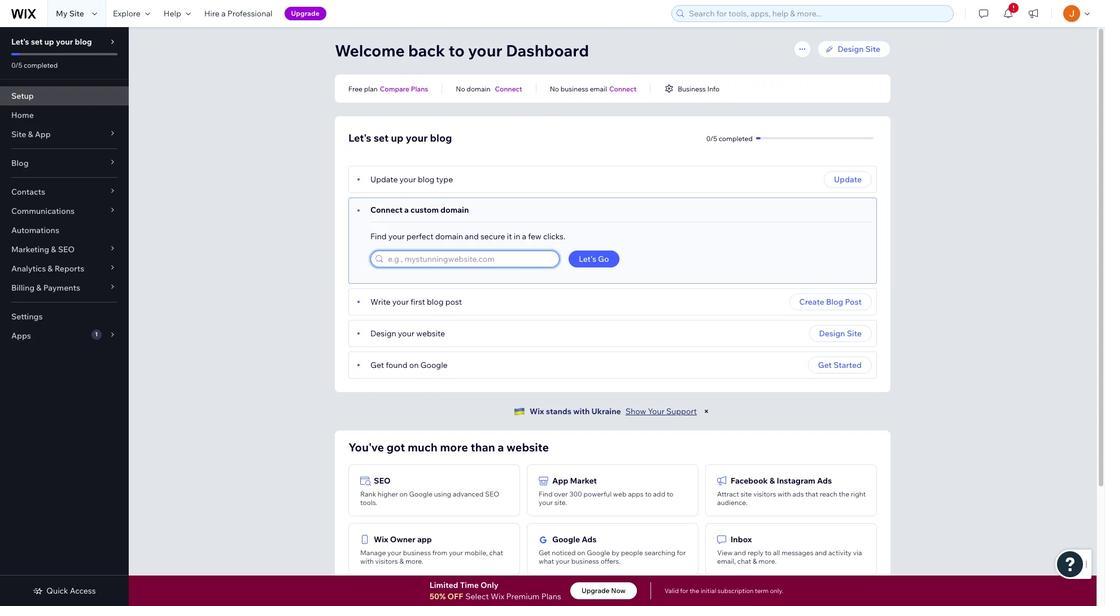 Task type: locate. For each thing, give the bounding box(es) containing it.
chat inside manage your business from your mobile, chat with visitors & more.
[[490, 549, 503, 558]]

1 horizontal spatial the
[[839, 490, 850, 499]]

blog left post
[[827, 297, 844, 307]]

1 vertical spatial website
[[507, 441, 549, 455]]

your down my
[[56, 37, 73, 47]]

2 vertical spatial with
[[360, 558, 374, 566]]

seo up analytics & reports popup button
[[58, 245, 75, 255]]

email
[[590, 84, 607, 93]]

no domain connect
[[456, 84, 522, 93]]

with inside manage your business from your mobile, chat with visitors & more.
[[360, 558, 374, 566]]

your up no domain connect
[[468, 41, 503, 60]]

& inside analytics & reports button
[[768, 594, 774, 604]]

0 horizontal spatial find
[[371, 232, 387, 242]]

& inside view and reply to all messages and activity via email, chat & more.
[[753, 558, 758, 566]]

& inside site & app dropdown button
[[28, 129, 33, 140]]

seo up higher
[[374, 476, 391, 486]]

your left the first
[[393, 297, 409, 307]]

find for find over 300 powerful web apps to add to your site.
[[539, 490, 553, 499]]

0 vertical spatial domain
[[467, 84, 491, 93]]

visitors down owner
[[375, 558, 398, 566]]

0 horizontal spatial no
[[456, 84, 465, 93]]

1 horizontal spatial with
[[574, 407, 590, 417]]

1 no from the left
[[456, 84, 465, 93]]

that
[[806, 490, 819, 499]]

0 horizontal spatial analytics
[[11, 264, 46, 274]]

1 connect link from the left
[[495, 84, 522, 94]]

0 vertical spatial seo
[[58, 245, 75, 255]]

plans
[[411, 84, 428, 93], [542, 592, 562, 602]]

2 connect link from the left
[[610, 84, 637, 94]]

tools
[[588, 594, 607, 604]]

upgrade inside button
[[291, 9, 320, 18]]

blog inside "button"
[[827, 297, 844, 307]]

design down create blog post "button"
[[820, 329, 846, 339]]

get noticed on google by people searching for what your business offers.
[[539, 549, 686, 566]]

higher
[[378, 490, 398, 499]]

marketing inside dropdown button
[[11, 245, 49, 255]]

get left found
[[371, 360, 384, 371]]

0 horizontal spatial blog
[[11, 158, 29, 168]]

instagram
[[777, 476, 816, 486]]

ukraine
[[592, 407, 621, 417]]

1 vertical spatial on
[[400, 490, 408, 499]]

0 vertical spatial set
[[31, 37, 43, 47]]

0 horizontal spatial let's
[[11, 37, 29, 47]]

0 horizontal spatial set
[[31, 37, 43, 47]]

set down "free plan compare plans"
[[374, 132, 389, 145]]

1 horizontal spatial 0/5 completed
[[707, 134, 753, 143]]

domain right perfect
[[435, 232, 463, 242]]

google for higher
[[409, 490, 433, 499]]

2 more. from the left
[[759, 558, 777, 566]]

& for analytics & reports
[[768, 594, 774, 604]]

business down app
[[403, 549, 431, 558]]

ads up reach
[[818, 476, 832, 486]]

your up update your blog type
[[406, 132, 428, 145]]

0 vertical spatial 0/5
[[11, 61, 22, 69]]

mobile,
[[465, 549, 488, 558]]

2 horizontal spatial on
[[578, 549, 586, 558]]

get inside 'button'
[[819, 360, 832, 371]]

2 vertical spatial let's
[[579, 254, 597, 264]]

0 vertical spatial marketing
[[11, 245, 49, 255]]

website down the first
[[416, 329, 445, 339]]

no down dashboard
[[550, 84, 559, 93]]

write your first blog post
[[371, 297, 462, 307]]

connect down dashboard
[[495, 84, 522, 93]]

0 horizontal spatial connect
[[371, 205, 403, 215]]

2 update from the left
[[835, 175, 862, 185]]

app market
[[553, 476, 597, 486]]

0 horizontal spatial chat
[[490, 549, 503, 558]]

& for analytics & reports
[[48, 264, 53, 274]]

what
[[539, 558, 554, 566]]

set up the setup
[[31, 37, 43, 47]]

blog down the my site
[[75, 37, 92, 47]]

google inside rank higher on google using advanced seo tools.
[[409, 490, 433, 499]]

set
[[31, 37, 43, 47], [374, 132, 389, 145]]

1 horizontal spatial app
[[553, 476, 569, 486]]

1 horizontal spatial visitors
[[754, 490, 777, 499]]

chat right the mobile,
[[490, 549, 503, 558]]

and left the activity
[[815, 549, 827, 558]]

let's
[[11, 37, 29, 47], [349, 132, 372, 145], [579, 254, 597, 264]]

time
[[460, 581, 479, 591]]

google right found
[[421, 360, 448, 371]]

marketing & seo
[[11, 245, 75, 255]]

domain down welcome back to your dashboard on the top of the page
[[467, 84, 491, 93]]

and left secure
[[465, 232, 479, 242]]

and down inbox
[[735, 549, 746, 558]]

analytics & reports
[[731, 594, 804, 604]]

seo
[[58, 245, 75, 255], [374, 476, 391, 486], [485, 490, 500, 499]]

stands
[[546, 407, 572, 417]]

0 horizontal spatial more.
[[406, 558, 424, 566]]

on inside get noticed on google by people searching for what your business offers.
[[578, 549, 586, 558]]

1 horizontal spatial website
[[507, 441, 549, 455]]

connect left 'custom'
[[371, 205, 403, 215]]

2 vertical spatial seo
[[485, 490, 500, 499]]

0 vertical spatial up
[[44, 37, 54, 47]]

up up setup link
[[44, 37, 54, 47]]

update for update your blog type
[[371, 175, 398, 185]]

1 horizontal spatial get
[[539, 549, 551, 558]]

for right searching
[[677, 549, 686, 558]]

0 vertical spatial app
[[35, 129, 51, 140]]

your inside get noticed on google by people searching for what your business offers.
[[556, 558, 570, 566]]

0 horizontal spatial let's set up your blog
[[11, 37, 92, 47]]

analytics left only.
[[731, 594, 767, 604]]

0 vertical spatial analytics
[[11, 264, 46, 274]]

free plan compare plans
[[349, 84, 428, 93]]

no down welcome back to your dashboard on the top of the page
[[456, 84, 465, 93]]

perfect
[[407, 232, 434, 242]]

1 horizontal spatial ads
[[818, 476, 832, 486]]

ads
[[818, 476, 832, 486], [582, 535, 597, 545]]

design inside button
[[820, 329, 846, 339]]

apps
[[628, 490, 644, 499]]

to left all on the bottom right of the page
[[765, 549, 772, 558]]

your inside sidebar element
[[56, 37, 73, 47]]

1 update from the left
[[371, 175, 398, 185]]

a right in
[[522, 232, 527, 242]]

blog
[[11, 158, 29, 168], [827, 297, 844, 307]]

find inside find over 300 powerful web apps to add to your site.
[[539, 490, 553, 499]]

1 horizontal spatial update
[[835, 175, 862, 185]]

reach
[[820, 490, 838, 499]]

e.g., mystunningwebsite.com field
[[385, 251, 556, 267]]

connect link right email
[[610, 84, 637, 94]]

analytics inside button
[[731, 594, 767, 604]]

for
[[677, 549, 686, 558], [681, 588, 689, 595]]

setup
[[11, 91, 34, 101]]

get
[[371, 360, 384, 371], [819, 360, 832, 371], [539, 549, 551, 558]]

1 horizontal spatial up
[[391, 132, 404, 145]]

1 vertical spatial let's set up your blog
[[349, 132, 452, 145]]

valid
[[665, 588, 679, 595]]

0 vertical spatial visitors
[[754, 490, 777, 499]]

create blog post
[[800, 297, 862, 307]]

on for higher
[[400, 490, 408, 499]]

0 horizontal spatial and
[[465, 232, 479, 242]]

completed down "info"
[[719, 134, 753, 143]]

& inside marketing & seo dropdown button
[[51, 245, 56, 255]]

seo inside rank higher on google using advanced seo tools.
[[485, 490, 500, 499]]

2 horizontal spatial connect
[[610, 84, 637, 93]]

app
[[417, 535, 432, 545]]

0 horizontal spatial 0/5
[[11, 61, 22, 69]]

0 horizontal spatial visitors
[[375, 558, 398, 566]]

get for get noticed on google by people searching for what your business offers.
[[539, 549, 551, 558]]

1 vertical spatial completed
[[719, 134, 753, 143]]

1 vertical spatial wix
[[374, 535, 389, 545]]

0 vertical spatial ads
[[818, 476, 832, 486]]

payments
[[43, 283, 80, 293]]

update inside button
[[835, 175, 862, 185]]

blog up type
[[430, 132, 452, 145]]

let's set up your blog down my
[[11, 37, 92, 47]]

google left by
[[587, 549, 610, 558]]

let's set up your blog inside sidebar element
[[11, 37, 92, 47]]

billing & payments button
[[0, 279, 129, 298]]

up up update your blog type
[[391, 132, 404, 145]]

plans right premium
[[542, 592, 562, 602]]

more. down app
[[406, 558, 424, 566]]

hire a professional
[[204, 8, 273, 19]]

0 horizontal spatial up
[[44, 37, 54, 47]]

let's set up your blog up update your blog type
[[349, 132, 452, 145]]

0/5 up the setup
[[11, 61, 22, 69]]

0/5 down "info"
[[707, 134, 718, 143]]

0 horizontal spatial connect link
[[495, 84, 522, 94]]

up
[[44, 37, 54, 47], [391, 132, 404, 145]]

let's inside the let's go button
[[579, 254, 597, 264]]

from
[[433, 549, 448, 558]]

blog button
[[0, 154, 129, 173]]

get inside get noticed on google by people searching for what your business offers.
[[539, 549, 551, 558]]

support
[[667, 407, 697, 417]]

business
[[561, 84, 589, 93], [403, 549, 431, 558], [572, 558, 599, 566]]

analytics & reports button
[[0, 259, 129, 279]]

marketing down the limited
[[396, 594, 435, 604]]

design site up get started 'button'
[[820, 329, 862, 339]]

no for no business email connect
[[550, 84, 559, 93]]

0 horizontal spatial wix
[[374, 535, 389, 545]]

let's left go
[[579, 254, 597, 264]]

2 horizontal spatial wix
[[530, 407, 544, 417]]

1 vertical spatial set
[[374, 132, 389, 145]]

free
[[349, 84, 363, 93]]

plan
[[364, 84, 378, 93]]

0/5 completed down "info"
[[707, 134, 753, 143]]

the left "initial"
[[690, 588, 700, 595]]

& inside analytics & reports popup button
[[48, 264, 53, 274]]

0 horizontal spatial plans
[[411, 84, 428, 93]]

my
[[56, 8, 68, 19]]

secure
[[481, 232, 505, 242]]

on right found
[[409, 360, 419, 371]]

find left the over
[[539, 490, 553, 499]]

0 vertical spatial on
[[409, 360, 419, 371]]

connect right email
[[610, 84, 637, 93]]

1 horizontal spatial chat
[[738, 558, 752, 566]]

analytics for analytics & reports
[[11, 264, 46, 274]]

website right the than
[[507, 441, 549, 455]]

audience.
[[718, 499, 748, 507]]

0 horizontal spatial 0/5 completed
[[11, 61, 58, 69]]

2 vertical spatial on
[[578, 549, 586, 558]]

upgrade for upgrade now
[[582, 587, 610, 595]]

for right valid on the bottom of page
[[681, 588, 689, 595]]

2 no from the left
[[550, 84, 559, 93]]

1 vertical spatial let's
[[349, 132, 372, 145]]

1 more. from the left
[[406, 558, 424, 566]]

manage
[[360, 549, 386, 558]]

google inside get noticed on google by people searching for what your business offers.
[[587, 549, 610, 558]]

on down google ads
[[578, 549, 586, 558]]

searching
[[645, 549, 676, 558]]

business info button
[[665, 84, 720, 94]]

analytics up billing
[[11, 264, 46, 274]]

for inside get noticed on google by people searching for what your business offers.
[[677, 549, 686, 558]]

quick access button
[[33, 586, 96, 597]]

0/5 completed up the setup
[[11, 61, 58, 69]]

1 horizontal spatial connect
[[495, 84, 522, 93]]

get for get found on google
[[371, 360, 384, 371]]

design site down search for tools, apps, help & more... field
[[838, 44, 881, 54]]

plans right compare
[[411, 84, 428, 93]]

facebook & instagram ads
[[731, 476, 832, 486]]

wix left stands
[[530, 407, 544, 417]]

much
[[408, 441, 438, 455]]

analytics inside popup button
[[11, 264, 46, 274]]

update button
[[824, 171, 872, 188]]

the left right
[[839, 490, 850, 499]]

1 vertical spatial domain
[[441, 205, 469, 215]]

more. inside manage your business from your mobile, chat with visitors & more.
[[406, 558, 424, 566]]

your right what
[[556, 558, 570, 566]]

let's go button
[[569, 251, 620, 268]]

1 horizontal spatial completed
[[719, 134, 753, 143]]

professional
[[228, 8, 273, 19]]

1 horizontal spatial set
[[374, 132, 389, 145]]

seo right advanced in the left bottom of the page
[[485, 490, 500, 499]]

1 vertical spatial the
[[690, 588, 700, 595]]

financial
[[553, 594, 586, 604]]

0 horizontal spatial completed
[[24, 61, 58, 69]]

1 vertical spatial plans
[[542, 592, 562, 602]]

1 vertical spatial find
[[539, 490, 553, 499]]

connect link down dashboard
[[495, 84, 522, 94]]

wix inside limited time only 50% off select wix premium plans
[[491, 592, 505, 602]]

advanced
[[453, 490, 484, 499]]

0 horizontal spatial marketing
[[11, 245, 49, 255]]

& inside billing & payments popup button
[[36, 283, 42, 293]]

upgrade inside "button"
[[582, 587, 610, 595]]

found
[[386, 360, 408, 371]]

find left perfect
[[371, 232, 387, 242]]

let's up the setup
[[11, 37, 29, 47]]

marketing down the 'automations'
[[11, 245, 49, 255]]

on inside rank higher on google using advanced seo tools.
[[400, 490, 408, 499]]

0 horizontal spatial update
[[371, 175, 398, 185]]

marketing
[[11, 245, 49, 255], [396, 594, 435, 604]]

google for noticed
[[587, 549, 610, 558]]

2 horizontal spatial with
[[778, 490, 791, 499]]

1 vertical spatial visitors
[[375, 558, 398, 566]]

domain up find your perfect domain and secure it in a few clicks. at the top
[[441, 205, 469, 215]]

1 vertical spatial seo
[[374, 476, 391, 486]]

on for noticed
[[578, 549, 586, 558]]

set inside sidebar element
[[31, 37, 43, 47]]

1 vertical spatial 0/5 completed
[[707, 134, 753, 143]]

on right higher
[[400, 490, 408, 499]]

2 horizontal spatial seo
[[485, 490, 500, 499]]

up inside sidebar element
[[44, 37, 54, 47]]

wix down 'only'
[[491, 592, 505, 602]]

0 horizontal spatial upgrade
[[291, 9, 320, 18]]

upgrade now button
[[571, 583, 637, 600]]

1 vertical spatial with
[[778, 490, 791, 499]]

0 vertical spatial let's set up your blog
[[11, 37, 92, 47]]

to right add
[[667, 490, 674, 499]]

more. up term
[[759, 558, 777, 566]]

0 vertical spatial let's
[[11, 37, 29, 47]]

completed inside sidebar element
[[24, 61, 58, 69]]

business info
[[678, 84, 720, 93]]

on for found
[[409, 360, 419, 371]]

0 vertical spatial completed
[[24, 61, 58, 69]]

1 horizontal spatial marketing
[[396, 594, 435, 604]]

wix up manage
[[374, 535, 389, 545]]

email,
[[718, 558, 736, 566]]

to inside view and reply to all messages and activity via email, chat & more.
[[765, 549, 772, 558]]

1 horizontal spatial more.
[[759, 558, 777, 566]]

0 vertical spatial upgrade
[[291, 9, 320, 18]]

with inside attract site visitors with ads that reach the right audience.
[[778, 490, 791, 499]]

chat right email,
[[738, 558, 752, 566]]

help
[[164, 8, 181, 19]]

get started
[[819, 360, 862, 371]]

compare plans link
[[380, 84, 428, 94]]

1 horizontal spatial no
[[550, 84, 559, 93]]

0 vertical spatial website
[[416, 329, 445, 339]]

app down home link on the top left
[[35, 129, 51, 140]]

ads up get noticed on google by people searching for what your business offers.
[[582, 535, 597, 545]]

0 horizontal spatial with
[[360, 558, 374, 566]]

get left started
[[819, 360, 832, 371]]

your up connect a custom domain
[[400, 175, 416, 185]]

site & app
[[11, 129, 51, 140]]

1 horizontal spatial blog
[[827, 297, 844, 307]]

let's down free
[[349, 132, 372, 145]]

visitors inside manage your business from your mobile, chat with visitors & more.
[[375, 558, 398, 566]]

site inside site & app dropdown button
[[11, 129, 26, 140]]

1 vertical spatial ads
[[582, 535, 597, 545]]

blog right the first
[[427, 297, 444, 307]]

0/5 completed
[[11, 61, 58, 69], [707, 134, 753, 143]]

1 horizontal spatial upgrade
[[582, 587, 610, 595]]

first
[[411, 297, 425, 307]]

your left the site. at the right bottom of page
[[539, 499, 553, 507]]

update for update
[[835, 175, 862, 185]]

chat inside view and reply to all messages and activity via email, chat & more.
[[738, 558, 752, 566]]

get left noticed
[[539, 549, 551, 558]]

more. inside view and reply to all messages and activity via email, chat & more.
[[759, 558, 777, 566]]

completed up the setup
[[24, 61, 58, 69]]

a right "hire"
[[221, 8, 226, 19]]

visitors right site
[[754, 490, 777, 499]]

0 horizontal spatial on
[[400, 490, 408, 499]]

1 horizontal spatial analytics
[[731, 594, 767, 604]]

& for site & app
[[28, 129, 33, 140]]

business down google ads
[[572, 558, 599, 566]]

1 horizontal spatial plans
[[542, 592, 562, 602]]

messages
[[782, 549, 814, 558]]

google for found
[[421, 360, 448, 371]]

write
[[371, 297, 391, 307]]

1 vertical spatial 0/5
[[707, 134, 718, 143]]

& for billing & payments
[[36, 283, 42, 293]]

1 vertical spatial up
[[391, 132, 404, 145]]

google left the using
[[409, 490, 433, 499]]

2 horizontal spatial get
[[819, 360, 832, 371]]

seo inside dropdown button
[[58, 245, 75, 255]]

1 vertical spatial upgrade
[[582, 587, 610, 595]]

chat
[[490, 549, 503, 558], [738, 558, 752, 566]]

2 vertical spatial wix
[[491, 592, 505, 602]]

go
[[598, 254, 609, 264]]

2 horizontal spatial let's
[[579, 254, 597, 264]]

visitors inside attract site visitors with ads that reach the right audience.
[[754, 490, 777, 499]]

blog up contacts at left top
[[11, 158, 29, 168]]

subscription
[[718, 588, 754, 595]]



Task type: vqa. For each thing, say whether or not it's contained in the screenshot.
Limited in the left of the page
yes



Task type: describe. For each thing, give the bounding box(es) containing it.
the inside attract site visitors with ads that reach the right audience.
[[839, 490, 850, 499]]

your left perfect
[[389, 232, 405, 242]]

using
[[434, 490, 451, 499]]

app inside dropdown button
[[35, 129, 51, 140]]

business left email
[[561, 84, 589, 93]]

1 vertical spatial app
[[553, 476, 569, 486]]

rank
[[360, 490, 376, 499]]

no business email connect
[[550, 84, 637, 93]]

market
[[570, 476, 597, 486]]

blog inside popup button
[[11, 158, 29, 168]]

design down search for tools, apps, help & more... field
[[838, 44, 864, 54]]

type
[[436, 175, 453, 185]]

premium
[[506, 592, 540, 602]]

0/5 inside sidebar element
[[11, 61, 22, 69]]

business inside get noticed on google by people searching for what your business offers.
[[572, 558, 599, 566]]

1
[[95, 331, 98, 338]]

upgrade for upgrade
[[291, 9, 320, 18]]

view and reply to all messages and activity via email, chat & more.
[[718, 549, 863, 566]]

automations
[[11, 225, 59, 236]]

get for get started
[[819, 360, 832, 371]]

design your website
[[371, 329, 445, 339]]

blog inside sidebar element
[[75, 37, 92, 47]]

0 horizontal spatial website
[[416, 329, 445, 339]]

google up noticed
[[553, 535, 580, 545]]

all
[[773, 549, 781, 558]]

0 vertical spatial plans
[[411, 84, 428, 93]]

0 horizontal spatial the
[[690, 588, 700, 595]]

a right the than
[[498, 441, 504, 455]]

1 vertical spatial for
[[681, 588, 689, 595]]

communications
[[11, 206, 75, 216]]

show
[[626, 407, 647, 417]]

1 horizontal spatial let's set up your blog
[[349, 132, 452, 145]]

update your blog type
[[371, 175, 453, 185]]

powerful
[[584, 490, 612, 499]]

analytics & reports button
[[706, 583, 877, 607]]

welcome back to your dashboard
[[335, 41, 589, 60]]

domain for perfect
[[435, 232, 463, 242]]

settings
[[11, 312, 43, 322]]

post
[[446, 297, 462, 307]]

create
[[800, 297, 825, 307]]

web
[[613, 490, 627, 499]]

let's inside sidebar element
[[11, 37, 29, 47]]

1 horizontal spatial 0/5
[[707, 134, 718, 143]]

wix for wix stands with ukraine show your support
[[530, 407, 544, 417]]

only
[[481, 581, 499, 591]]

find for find your perfect domain and secure it in a few clicks.
[[371, 232, 387, 242]]

quick access
[[47, 586, 96, 597]]

1 horizontal spatial let's
[[349, 132, 372, 145]]

owner
[[390, 535, 416, 545]]

domain for custom
[[441, 205, 469, 215]]

Search for tools, apps, help & more... field
[[686, 6, 950, 21]]

analytics for analytics & reports
[[731, 594, 767, 604]]

your up get found on google
[[398, 329, 415, 339]]

email marketing button
[[349, 583, 520, 607]]

upgrade now
[[582, 587, 626, 595]]

welcome
[[335, 41, 405, 60]]

apps
[[11, 331, 31, 341]]

attract site visitors with ads that reach the right audience.
[[718, 490, 866, 507]]

0 vertical spatial design site
[[838, 44, 881, 54]]

via
[[854, 549, 863, 558]]

marketing inside button
[[396, 594, 435, 604]]

a left 'custom'
[[405, 205, 409, 215]]

wix for wix owner app
[[374, 535, 389, 545]]

sidebar element
[[0, 27, 129, 607]]

info
[[708, 84, 720, 93]]

financial tools button
[[527, 583, 699, 607]]

limited
[[430, 581, 459, 591]]

find your perfect domain and secure it in a few clicks.
[[371, 232, 566, 242]]

site inside design site button
[[847, 329, 862, 339]]

billing
[[11, 283, 35, 293]]

300
[[570, 490, 582, 499]]

show your support button
[[626, 407, 697, 417]]

contacts button
[[0, 182, 129, 202]]

access
[[70, 586, 96, 597]]

your right from
[[449, 549, 463, 558]]

a inside hire a professional link
[[221, 8, 226, 19]]

analytics & reports
[[11, 264, 84, 274]]

clicks.
[[543, 232, 566, 242]]

hire a professional link
[[198, 0, 279, 27]]

activity
[[829, 549, 852, 558]]

back
[[409, 41, 445, 60]]

plans inside limited time only 50% off select wix premium plans
[[542, 592, 562, 602]]

billing & payments
[[11, 283, 80, 293]]

home link
[[0, 106, 129, 125]]

0/5 completed inside sidebar element
[[11, 61, 58, 69]]

2 horizontal spatial and
[[815, 549, 827, 558]]

wix owner app
[[374, 535, 432, 545]]

you've got much more than a website
[[349, 441, 549, 455]]

& for marketing & seo
[[51, 245, 56, 255]]

compare
[[380, 84, 410, 93]]

manage your business from your mobile, chat with visitors & more.
[[360, 549, 503, 566]]

& inside manage your business from your mobile, chat with visitors & more.
[[400, 558, 404, 566]]

your down owner
[[388, 549, 402, 558]]

business inside manage your business from your mobile, chat with visitors & more.
[[403, 549, 431, 558]]

got
[[387, 441, 405, 455]]

facebook
[[731, 476, 768, 486]]

site & app button
[[0, 125, 129, 144]]

rank higher on google using advanced seo tools.
[[360, 490, 500, 507]]

add
[[653, 490, 666, 499]]

connect link for no domain connect
[[495, 84, 522, 94]]

design down write
[[371, 329, 396, 339]]

email marketing
[[374, 594, 435, 604]]

wix stands with ukraine show your support
[[530, 407, 697, 417]]

you've
[[349, 441, 384, 455]]

term
[[755, 588, 769, 595]]

connect link for no business email connect
[[610, 84, 637, 94]]

get started button
[[808, 357, 872, 374]]

email
[[374, 594, 395, 604]]

communications button
[[0, 202, 129, 221]]

0 vertical spatial with
[[574, 407, 590, 417]]

over
[[554, 490, 568, 499]]

no for no domain connect
[[456, 84, 465, 93]]

site inside design site link
[[866, 44, 881, 54]]

to right back
[[449, 41, 465, 60]]

connect a custom domain
[[371, 205, 469, 215]]

financial tools
[[553, 594, 607, 604]]

to left add
[[645, 490, 652, 499]]

my site
[[56, 8, 84, 19]]

setup link
[[0, 86, 129, 106]]

than
[[471, 441, 495, 455]]

marketing & seo button
[[0, 240, 129, 259]]

your inside find over 300 powerful web apps to add to your site.
[[539, 499, 553, 507]]

reports
[[55, 264, 84, 274]]

find over 300 powerful web apps to add to your site.
[[539, 490, 674, 507]]

valid for the initial subscription term only.
[[665, 588, 784, 595]]

post
[[846, 297, 862, 307]]

1 horizontal spatial and
[[735, 549, 746, 558]]

custom
[[411, 205, 439, 215]]

reply
[[748, 549, 764, 558]]

& for facebook & instagram ads
[[770, 476, 775, 486]]

design site inside button
[[820, 329, 862, 339]]

let's go
[[579, 254, 609, 264]]

blog left type
[[418, 175, 435, 185]]

quick
[[47, 586, 68, 597]]

dashboard
[[506, 41, 589, 60]]



